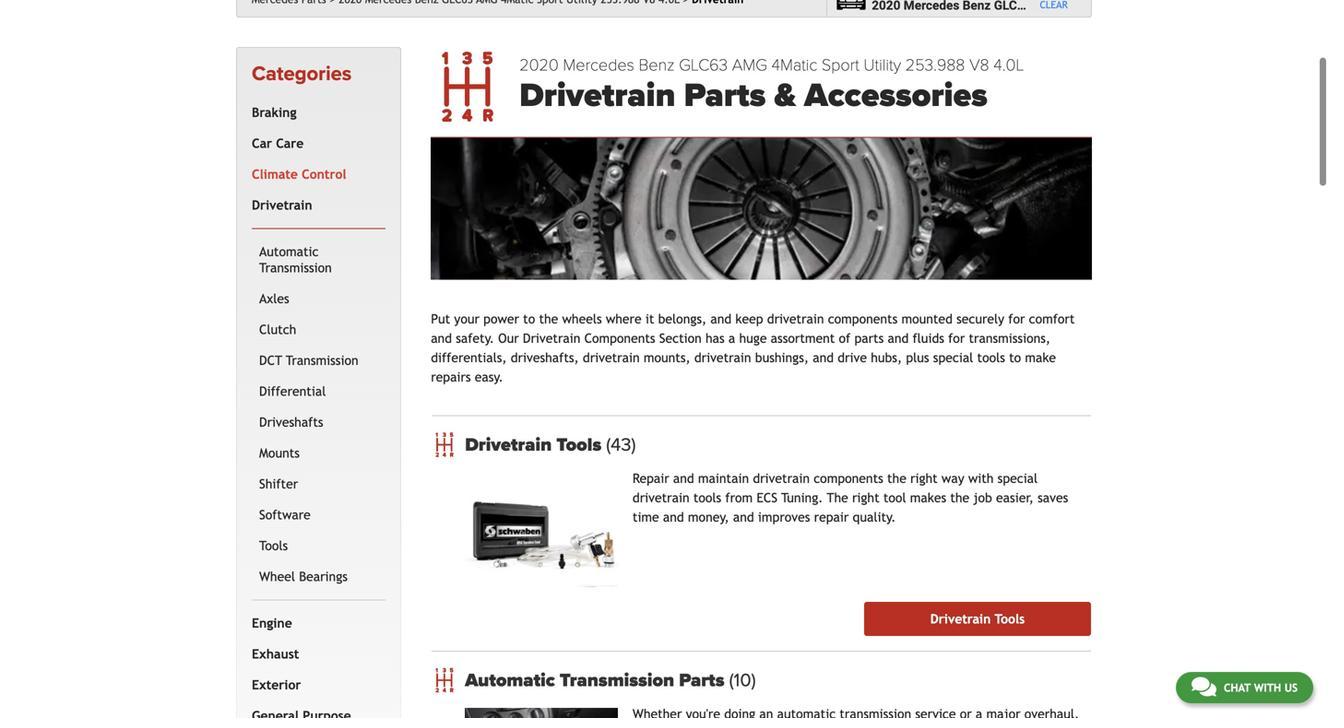 Task type: locate. For each thing, give the bounding box(es) containing it.
drivetrain tools for the topmost drivetrain tools link
[[465, 434, 606, 456]]

0 horizontal spatial tools
[[694, 491, 722, 506]]

exterior link
[[248, 670, 382, 701]]

drivetrain tools thumbnail image image
[[465, 473, 618, 588]]

bushings,
[[756, 351, 809, 366]]

glc63
[[679, 55, 728, 75]]

0 horizontal spatial right
[[853, 491, 880, 506]]

automatic transmission
[[259, 244, 332, 275]]

sport
[[822, 55, 860, 75]]

special down fluids
[[934, 351, 974, 366]]

1 horizontal spatial the
[[888, 472, 907, 486]]

for right fluids
[[949, 331, 965, 346]]

0 vertical spatial automatic
[[259, 244, 319, 259]]

0 vertical spatial the
[[539, 312, 559, 327]]

special up easier,
[[998, 472, 1038, 486]]

for up the transmissions, on the top of the page
[[1009, 312, 1026, 327]]

2020 mercedes benz glc63 amg 4matic sport utility 253.988 v8 4.0l drivetrain parts & accessories
[[520, 55, 1025, 116]]

1 vertical spatial the
[[888, 472, 907, 486]]

and down from
[[734, 510, 755, 525]]

the left "wheels"
[[539, 312, 559, 327]]

automatic transmission link
[[256, 237, 382, 284]]

drivetrain tools
[[465, 434, 606, 456], [931, 612, 1025, 627]]

keep
[[736, 312, 764, 327]]

driveshafts
[[259, 415, 324, 430]]

hubs,
[[871, 351, 903, 366]]

0 vertical spatial drivetrain tools
[[465, 434, 606, 456]]

drivetrain inside 2020 mercedes benz glc63 amg 4matic sport utility 253.988 v8 4.0l drivetrain parts & accessories
[[520, 75, 676, 116]]

2 vertical spatial transmission
[[560, 670, 675, 692]]

2 horizontal spatial tools
[[995, 612, 1025, 627]]

1 horizontal spatial to
[[1010, 351, 1022, 366]]

right up quality.
[[853, 491, 880, 506]]

drivetrain tools for bottommost drivetrain tools link
[[931, 612, 1025, 627]]

tools for bottommost drivetrain tools link
[[995, 612, 1025, 627]]

and right repair
[[674, 472, 695, 486]]

automatic up axles
[[259, 244, 319, 259]]

1 horizontal spatial with
[[1255, 682, 1282, 695]]

repairs
[[431, 370, 471, 385]]

0 horizontal spatial special
[[934, 351, 974, 366]]

1 vertical spatial tools
[[259, 539, 288, 554]]

with up the job
[[969, 472, 994, 486]]

components up 'the'
[[814, 472, 884, 486]]

drivetrain subcategories element
[[252, 228, 386, 601]]

saves
[[1038, 491, 1069, 506]]

1 horizontal spatial special
[[998, 472, 1038, 486]]

engine
[[252, 616, 292, 631]]

drivetrain tools link
[[465, 434, 1092, 456], [865, 603, 1092, 637]]

tools inside repair and maintain drivetrain components the right way with special drivetrain tools from ecs tuning. the right tool makes the job easier, saves time and money, and improves repair quality.
[[694, 491, 722, 506]]

dct transmission
[[259, 353, 359, 368]]

drivetrain up assortment
[[768, 312, 825, 327]]

category navigation element
[[236, 47, 402, 719]]

1 vertical spatial components
[[814, 472, 884, 486]]

clutch
[[259, 322, 296, 337]]

section
[[660, 331, 702, 346]]

0 horizontal spatial with
[[969, 472, 994, 486]]

way
[[942, 472, 965, 486]]

with
[[969, 472, 994, 486], [1255, 682, 1282, 695]]

2 horizontal spatial the
[[951, 491, 970, 506]]

with left us
[[1255, 682, 1282, 695]]

climate control
[[252, 167, 347, 182]]

wheel bearings link
[[256, 562, 382, 593]]

0 vertical spatial for
[[1009, 312, 1026, 327]]

repair
[[633, 472, 670, 486]]

1 vertical spatial transmission
[[286, 353, 359, 368]]

climate control link
[[248, 159, 382, 190]]

the
[[539, 312, 559, 327], [888, 472, 907, 486], [951, 491, 970, 506]]

1 horizontal spatial tools
[[978, 351, 1006, 366]]

0 vertical spatial drivetrain tools link
[[465, 434, 1092, 456]]

car care
[[252, 136, 304, 151]]

amg
[[733, 55, 768, 75]]

mounts,
[[644, 351, 691, 366]]

axles
[[259, 291, 289, 306]]

drivetrain up "ecs"
[[753, 472, 810, 486]]

1 horizontal spatial automatic
[[465, 670, 555, 692]]

chat with us link
[[1176, 673, 1314, 704]]

differential link
[[256, 376, 382, 407]]

drivetrain
[[768, 312, 825, 327], [583, 351, 640, 366], [695, 351, 752, 366], [753, 472, 810, 486], [633, 491, 690, 506]]

with inside repair and maintain drivetrain components the right way with special drivetrain tools from ecs tuning. the right tool makes the job easier, saves time and money, and improves repair quality.
[[969, 472, 994, 486]]

special inside put your power to the wheels where it belongs, and keep drivetrain components mounted securely for comfort and safety. our drivetrain components section has a huge assortment of parts and fluids for transmissions, differentials, driveshafts, drivetrain mounts, drivetrain bushings, and drive hubs, plus special tools to make repairs easy.
[[934, 351, 974, 366]]

to down the transmissions, on the top of the page
[[1010, 351, 1022, 366]]

2020
[[520, 55, 559, 75]]

tools
[[557, 434, 602, 456], [259, 539, 288, 554], [995, 612, 1025, 627]]

job
[[974, 491, 993, 506]]

the down way
[[951, 491, 970, 506]]

to right the power
[[523, 312, 535, 327]]

for
[[1009, 312, 1026, 327], [949, 331, 965, 346]]

automatic up automatic transmission parts thumbnail image
[[465, 670, 555, 692]]

0 horizontal spatial automatic
[[259, 244, 319, 259]]

mounts
[[259, 446, 300, 461]]

0 horizontal spatial for
[[949, 331, 965, 346]]

drivetrain
[[520, 75, 676, 116], [252, 198, 312, 213], [523, 331, 581, 346], [465, 434, 552, 456], [931, 612, 991, 627]]

from
[[726, 491, 753, 506]]

comfort
[[1030, 312, 1075, 327]]

components
[[828, 312, 898, 327], [814, 472, 884, 486]]

software
[[259, 508, 311, 523]]

&
[[775, 75, 796, 116]]

1 vertical spatial automatic
[[465, 670, 555, 692]]

right
[[911, 472, 938, 486], [853, 491, 880, 506]]

0 vertical spatial right
[[911, 472, 938, 486]]

control
[[302, 167, 347, 182]]

to
[[523, 312, 535, 327], [1010, 351, 1022, 366]]

0 vertical spatial with
[[969, 472, 994, 486]]

parts
[[855, 331, 884, 346]]

right up makes
[[911, 472, 938, 486]]

0 vertical spatial tools
[[557, 434, 602, 456]]

car care link
[[248, 128, 382, 159]]

the up tool
[[888, 472, 907, 486]]

tools inside drivetrain subcategories element
[[259, 539, 288, 554]]

categories
[[252, 62, 352, 86]]

safety.
[[456, 331, 495, 346]]

0 vertical spatial parts
[[684, 75, 766, 116]]

0 vertical spatial tools
[[978, 351, 1006, 366]]

0 vertical spatial transmission
[[259, 261, 332, 275]]

transmission up automatic transmission parts thumbnail image
[[560, 670, 675, 692]]

4matic
[[772, 55, 818, 75]]

easier,
[[997, 491, 1034, 506]]

tuning.
[[782, 491, 823, 506]]

1 horizontal spatial tools
[[557, 434, 602, 456]]

1 vertical spatial with
[[1255, 682, 1282, 695]]

1 vertical spatial drivetrain tools
[[931, 612, 1025, 627]]

0 vertical spatial special
[[934, 351, 974, 366]]

1 vertical spatial special
[[998, 472, 1038, 486]]

transmission for dct transmission
[[286, 353, 359, 368]]

mounted
[[902, 312, 953, 327]]

and down put
[[431, 331, 452, 346]]

drivetrain inside category navigation element
[[252, 198, 312, 213]]

1 horizontal spatial drivetrain tools
[[931, 612, 1025, 627]]

components inside repair and maintain drivetrain components the right way with special drivetrain tools from ecs tuning. the right tool makes the job easier, saves time and money, and improves repair quality.
[[814, 472, 884, 486]]

2 vertical spatial tools
[[995, 612, 1025, 627]]

tools down the transmissions, on the top of the page
[[978, 351, 1006, 366]]

automatic inside automatic transmission
[[259, 244, 319, 259]]

transmission down clutch link
[[286, 353, 359, 368]]

wheels
[[562, 312, 602, 327]]

shifter link
[[256, 469, 382, 500]]

1 vertical spatial tools
[[694, 491, 722, 506]]

0 vertical spatial components
[[828, 312, 898, 327]]

0 horizontal spatial tools
[[259, 539, 288, 554]]

0 horizontal spatial drivetrain tools
[[465, 434, 606, 456]]

the inside put your power to the wheels where it belongs, and keep drivetrain components mounted securely for comfort and safety. our drivetrain components section has a huge assortment of parts and fluids for transmissions, differentials, driveshafts, drivetrain mounts, drivetrain bushings, and drive hubs, plus special tools to make repairs easy.
[[539, 312, 559, 327]]

1 vertical spatial right
[[853, 491, 880, 506]]

components up parts
[[828, 312, 898, 327]]

transmission up axles
[[259, 261, 332, 275]]

drivetrain down the components
[[583, 351, 640, 366]]

v8
[[970, 55, 990, 75]]

0 vertical spatial to
[[523, 312, 535, 327]]

and right time
[[663, 510, 684, 525]]

0 horizontal spatial the
[[539, 312, 559, 327]]

us
[[1285, 682, 1298, 695]]

drivetrain down has
[[695, 351, 752, 366]]

special
[[934, 351, 974, 366], [998, 472, 1038, 486]]

repair
[[815, 510, 849, 525]]

tools up money,
[[694, 491, 722, 506]]

tools inside put your power to the wheels where it belongs, and keep drivetrain components mounted securely for comfort and safety. our drivetrain components section has a huge assortment of parts and fluids for transmissions, differentials, driveshafts, drivetrain mounts, drivetrain bushings, and drive hubs, plus special tools to make repairs easy.
[[978, 351, 1006, 366]]

chat
[[1224, 682, 1251, 695]]



Task type: describe. For each thing, give the bounding box(es) containing it.
parts inside 2020 mercedes benz glc63 amg 4matic sport utility 253.988 v8 4.0l drivetrain parts & accessories
[[684, 75, 766, 116]]

wheel
[[259, 570, 295, 584]]

dct transmission link
[[256, 345, 382, 376]]

braking
[[252, 105, 297, 120]]

braking link
[[248, 97, 382, 128]]

automatic transmission parts thumbnail image image
[[465, 709, 618, 719]]

quality.
[[853, 510, 896, 525]]

the
[[827, 491, 849, 506]]

belongs,
[[659, 312, 707, 327]]

make
[[1026, 351, 1057, 366]]

drivetrain parts & accessories banner image image
[[431, 138, 1093, 280]]

engine link
[[248, 608, 382, 639]]

driveshafts link
[[256, 407, 382, 438]]

utility
[[864, 55, 902, 75]]

repair and maintain drivetrain components the right way with special drivetrain tools from ecs tuning. the right tool makes the job easier, saves time and money, and improves repair quality.
[[633, 472, 1069, 525]]

1 vertical spatial for
[[949, 331, 965, 346]]

1 vertical spatial parts
[[679, 670, 725, 692]]

drivetrain down repair
[[633, 491, 690, 506]]

automatic for automatic transmission
[[259, 244, 319, 259]]

1 vertical spatial to
[[1010, 351, 1022, 366]]

exhaust link
[[248, 639, 382, 670]]

differentials,
[[431, 351, 507, 366]]

makes
[[911, 491, 947, 506]]

transmissions,
[[969, 331, 1051, 346]]

software link
[[256, 500, 382, 531]]

and up has
[[711, 312, 732, 327]]

components inside put your power to the wheels where it belongs, and keep drivetrain components mounted securely for comfort and safety. our drivetrain components section has a huge assortment of parts and fluids for transmissions, differentials, driveshafts, drivetrain mounts, drivetrain bushings, and drive hubs, plus special tools to make repairs easy.
[[828, 312, 898, 327]]

differential
[[259, 384, 326, 399]]

maintain
[[698, 472, 749, 486]]

drivetrain inside put your power to the wheels where it belongs, and keep drivetrain components mounted securely for comfort and safety. our drivetrain components section has a huge assortment of parts and fluids for transmissions, differentials, driveshafts, drivetrain mounts, drivetrain bushings, and drive hubs, plus special tools to make repairs easy.
[[523, 331, 581, 346]]

transmission for automatic transmission parts
[[560, 670, 675, 692]]

mounts link
[[256, 438, 382, 469]]

huge
[[740, 331, 767, 346]]

accessories
[[805, 75, 988, 116]]

dct
[[259, 353, 282, 368]]

tool
[[884, 491, 907, 506]]

special inside repair and maintain drivetrain components the right way with special drivetrain tools from ecs tuning. the right tool makes the job easier, saves time and money, and improves repair quality.
[[998, 472, 1038, 486]]

253.988
[[906, 55, 966, 75]]

of
[[839, 331, 851, 346]]

exterior
[[252, 678, 301, 693]]

comments image
[[1192, 676, 1217, 699]]

wheel bearings
[[259, 570, 348, 584]]

assortment
[[771, 331, 835, 346]]

drive
[[838, 351, 867, 366]]

benz
[[639, 55, 675, 75]]

4.0l
[[994, 55, 1025, 75]]

shifter
[[259, 477, 298, 492]]

improves
[[758, 510, 811, 525]]

0 horizontal spatial to
[[523, 312, 535, 327]]

our
[[498, 331, 519, 346]]

axles link
[[256, 284, 382, 315]]

mercedes
[[563, 55, 635, 75]]

1 horizontal spatial for
[[1009, 312, 1026, 327]]

securely
[[957, 312, 1005, 327]]

time
[[633, 510, 660, 525]]

transmission for automatic transmission
[[259, 261, 332, 275]]

car
[[252, 136, 272, 151]]

2 vertical spatial the
[[951, 491, 970, 506]]

automatic transmission parts link
[[465, 670, 1092, 692]]

fluids
[[913, 331, 945, 346]]

automatic transmission parts
[[465, 670, 730, 692]]

1 horizontal spatial right
[[911, 472, 938, 486]]

climate
[[252, 167, 298, 182]]

money,
[[688, 510, 730, 525]]

a
[[729, 331, 736, 346]]

and up hubs,
[[888, 331, 909, 346]]

power
[[484, 312, 519, 327]]

it
[[646, 312, 655, 327]]

ecs
[[757, 491, 778, 506]]

1 vertical spatial drivetrain tools link
[[865, 603, 1092, 637]]

and down assortment
[[813, 351, 834, 366]]

care
[[276, 136, 304, 151]]

plus
[[906, 351, 930, 366]]

tools link
[[256, 531, 382, 562]]

bearings
[[299, 570, 348, 584]]

drivetrain link
[[248, 190, 382, 221]]

put
[[431, 312, 451, 327]]

tools for the topmost drivetrain tools link
[[557, 434, 602, 456]]

driveshafts,
[[511, 351, 579, 366]]

clutch link
[[256, 315, 382, 345]]

exhaust
[[252, 647, 299, 662]]

put your power to the wheels where it belongs, and keep drivetrain components mounted securely for comfort and safety. our drivetrain components section has a huge assortment of parts and fluids for transmissions, differentials, driveshafts, drivetrain mounts, drivetrain bushings, and drive hubs, plus special tools to make repairs easy.
[[431, 312, 1075, 385]]

automatic for automatic transmission parts
[[465, 670, 555, 692]]

where
[[606, 312, 642, 327]]



Task type: vqa. For each thing, say whether or not it's contained in the screenshot.
drive
yes



